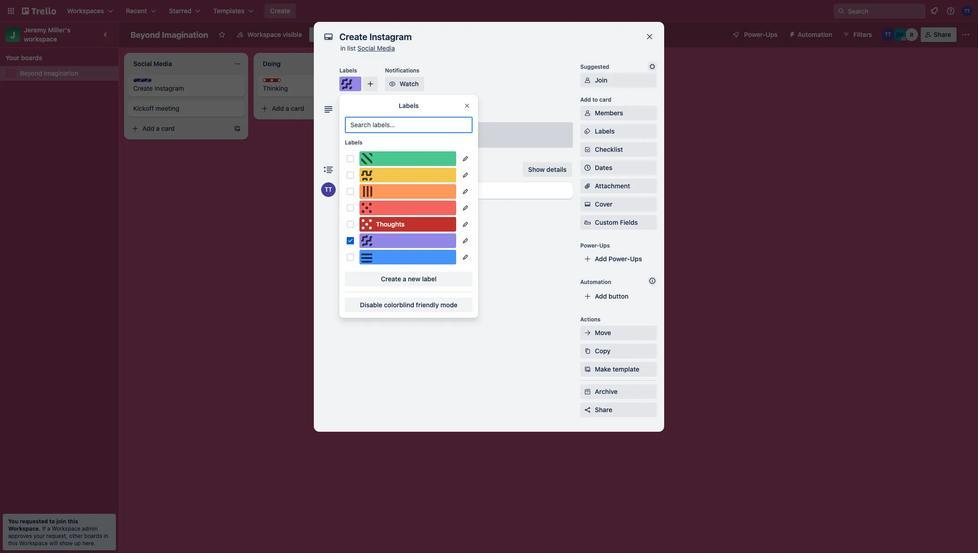 Task type: describe. For each thing, give the bounding box(es) containing it.
filters
[[854, 31, 873, 38]]

custom
[[595, 219, 619, 226]]

disable
[[360, 302, 383, 309]]

visible
[[283, 31, 302, 38]]

0 horizontal spatial add a card
[[142, 125, 175, 132]]

0 vertical spatial add a card button
[[387, 79, 489, 94]]

filters button
[[840, 27, 875, 42]]

add down thinking in the top left of the page
[[272, 105, 284, 112]]

actions
[[581, 316, 601, 323]]

sm image for labels
[[583, 127, 593, 136]]

labels up search labels… text box
[[399, 102, 419, 110]]

copy
[[595, 348, 611, 355]]

card for the left add a card button
[[161, 125, 175, 132]]

customize views image
[[353, 30, 362, 39]]

1 vertical spatial power-ups
[[581, 242, 610, 249]]

close popover image
[[464, 102, 471, 110]]

board
[[325, 31, 343, 38]]

join
[[56, 519, 66, 525]]

sm image for copy
[[583, 347, 593, 356]]

show details
[[529, 166, 567, 173]]

1 vertical spatial automation
[[581, 279, 612, 285]]

show details link
[[523, 163, 572, 177]]

copy link
[[581, 344, 657, 359]]

friendly
[[416, 302, 439, 309]]

add down suggested
[[581, 96, 591, 103]]

a inside if a workspace admin approves your request, other boards in this workspace will show up here.
[[47, 526, 50, 532]]

custom fields
[[595, 219, 638, 226]]

sm image for checklist
[[583, 145, 593, 154]]

disable colorblind friendly mode
[[360, 302, 458, 309]]

add button button
[[581, 289, 657, 304]]

2 vertical spatial terry turtle (terryturtle) image
[[321, 183, 336, 197]]

cover link
[[581, 197, 657, 212]]

thinking link
[[263, 84, 369, 93]]

1 horizontal spatial in
[[341, 45, 346, 52]]

checklist link
[[581, 142, 657, 157]]

media
[[377, 45, 395, 52]]

0 notifications image
[[929, 5, 940, 16]]

in list social media
[[341, 45, 395, 52]]

Write a comment text field
[[340, 183, 573, 199]]

0 vertical spatial boards
[[21, 54, 42, 62]]

if a workspace admin approves your request, other boards in this workspace will show up here.
[[8, 526, 108, 547]]

checklist
[[595, 146, 623, 153]]

create for create instagram
[[133, 85, 153, 92]]

create button
[[265, 4, 296, 18]]

add button
[[595, 293, 629, 300]]

0 horizontal spatial beyond
[[20, 70, 42, 77]]

workspace.
[[8, 526, 41, 532]]

add a more detailed description… link
[[340, 122, 573, 148]]

description…
[[407, 127, 447, 134]]

dates
[[595, 164, 613, 172]]

add down notifications
[[402, 83, 414, 90]]

kickoff meeting
[[133, 105, 180, 112]]

make template link
[[581, 362, 657, 377]]

1 vertical spatial share button
[[581, 403, 657, 418]]

thoughts for thoughts
[[376, 221, 405, 228]]

fields
[[620, 219, 638, 226]]

add left "more" at left top
[[345, 127, 357, 134]]

your
[[5, 54, 19, 62]]

colorblind
[[384, 302, 414, 309]]

a inside button
[[403, 275, 407, 283]]

0 horizontal spatial ups
[[600, 242, 610, 249]]

0 horizontal spatial imagination
[[44, 70, 78, 77]]

0 horizontal spatial add a card button
[[128, 121, 230, 136]]

archive
[[595, 388, 618, 396]]

add a more detailed description…
[[345, 127, 447, 134]]

card for middle add a card button
[[291, 105, 305, 112]]

1 horizontal spatial add a card button
[[257, 101, 360, 116]]

1 vertical spatial workspace
[[52, 526, 80, 532]]

r button
[[906, 28, 919, 41]]

meeting
[[156, 105, 180, 112]]

sm image for move
[[583, 329, 593, 338]]

workspace
[[24, 35, 57, 43]]

approves
[[8, 533, 32, 540]]

members link
[[581, 106, 657, 121]]

Search labels… text field
[[345, 117, 473, 133]]

labels up activity
[[345, 139, 363, 146]]

this inside if a workspace admin approves your request, other boards in this workspace will show up here.
[[8, 540, 18, 547]]

make
[[595, 366, 611, 373]]

open information menu image
[[947, 6, 956, 16]]

requested
[[20, 519, 48, 525]]

0 horizontal spatial workspace
[[19, 540, 48, 547]]

sm image for make template
[[583, 365, 593, 374]]

cover
[[595, 201, 613, 208]]

dates button
[[581, 161, 657, 175]]

automation inside button
[[798, 31, 833, 38]]

beyond imagination link
[[20, 69, 113, 78]]

create instagram link
[[133, 84, 239, 93]]

color: yellow, title: none menu item
[[360, 168, 456, 183]]

here.
[[82, 540, 95, 547]]

workspace visible
[[248, 31, 302, 38]]

social
[[358, 45, 375, 52]]

archive link
[[581, 385, 657, 399]]

will
[[49, 540, 58, 547]]

join
[[595, 76, 608, 84]]

label
[[422, 275, 437, 283]]

ups inside button
[[766, 31, 778, 38]]

kickoff
[[133, 105, 154, 112]]

2 horizontal spatial terry turtle (terryturtle) image
[[962, 5, 973, 16]]

1 vertical spatial terry turtle (terryturtle) image
[[882, 28, 895, 41]]

sm image for cover
[[583, 200, 593, 209]]

sm image for archive
[[583, 388, 593, 397]]

members
[[595, 109, 624, 117]]

a down thinking in the top left of the page
[[286, 105, 289, 112]]

0 horizontal spatial share
[[595, 407, 613, 414]]

watch button
[[385, 77, 424, 91]]

request,
[[46, 533, 68, 540]]

details
[[547, 166, 567, 173]]

watch
[[400, 80, 419, 88]]

show
[[59, 540, 73, 547]]

notifications
[[385, 67, 420, 73]]



Task type: locate. For each thing, give the bounding box(es) containing it.
1 vertical spatial beyond imagination
[[20, 70, 78, 77]]

add a card down kickoff meeting
[[142, 125, 175, 132]]

automation up add button
[[581, 279, 612, 285]]

1 horizontal spatial beyond
[[131, 30, 160, 39]]

sm image inside join link
[[583, 76, 593, 85]]

2 vertical spatial workspace
[[19, 540, 48, 547]]

0 vertical spatial share button
[[922, 27, 957, 42]]

a down notifications
[[415, 83, 419, 90]]

show menu image
[[962, 30, 971, 39]]

labels down list
[[340, 67, 357, 73]]

2 vertical spatial add a card button
[[128, 121, 230, 136]]

0 vertical spatial share
[[934, 31, 952, 38]]

sm image right power-ups button
[[785, 27, 798, 40]]

ups
[[766, 31, 778, 38], [600, 242, 610, 249], [630, 255, 642, 263]]

sm image down add to card
[[583, 109, 593, 118]]

jeremy miller (jeremymiller198) image
[[894, 28, 907, 41]]

2 horizontal spatial create
[[381, 275, 401, 283]]

0 vertical spatial to
[[593, 96, 598, 103]]

add down kickoff
[[142, 125, 155, 132]]

in right other
[[104, 533, 108, 540]]

0 horizontal spatial create
[[133, 85, 153, 92]]

2 vertical spatial add a card
[[142, 125, 175, 132]]

card up the members
[[600, 96, 612, 103]]

thoughts inside thoughts thinking
[[272, 79, 297, 85]]

0 vertical spatial create
[[270, 7, 290, 15]]

jeremy miller's workspace
[[24, 26, 72, 43]]

detailed
[[381, 127, 406, 134]]

this inside you requested to join this workspace.
[[68, 519, 78, 525]]

0 vertical spatial this
[[68, 519, 78, 525]]

2 vertical spatial power-
[[609, 255, 630, 263]]

power- inside button
[[745, 31, 766, 38]]

attachment button
[[581, 179, 657, 194]]

0 horizontal spatial to
[[49, 519, 55, 525]]

thoughts
[[272, 79, 297, 85], [376, 221, 405, 228]]

1 vertical spatial add a card
[[272, 105, 305, 112]]

jeremy
[[24, 26, 46, 34]]

workspace inside button
[[248, 31, 281, 38]]

1 horizontal spatial boards
[[84, 533, 102, 540]]

ups down fields
[[630, 255, 642, 263]]

1 vertical spatial beyond
[[20, 70, 42, 77]]

to left join
[[49, 519, 55, 525]]

beyond inside board name text box
[[131, 30, 160, 39]]

imagination inside board name text box
[[162, 30, 208, 39]]

sm image for suggested
[[648, 62, 657, 71]]

add a card down notifications
[[402, 83, 434, 90]]

social media link
[[358, 45, 395, 52]]

card
[[421, 83, 434, 90], [600, 96, 612, 103], [291, 105, 305, 112], [161, 125, 175, 132]]

add a card down thinking in the top left of the page
[[272, 105, 305, 112]]

add a card button
[[387, 79, 489, 94], [257, 101, 360, 116], [128, 121, 230, 136]]

0 vertical spatial in
[[341, 45, 346, 52]]

0 horizontal spatial beyond imagination
[[20, 70, 78, 77]]

imagination down the your boards with 1 items element
[[44, 70, 78, 77]]

sm image inside labels link
[[583, 127, 593, 136]]

1 vertical spatial thoughts
[[376, 221, 405, 228]]

add a card button down thinking link
[[257, 101, 360, 116]]

sm image
[[785, 27, 798, 40], [583, 76, 593, 85], [388, 79, 397, 89], [583, 109, 593, 118], [583, 329, 593, 338], [583, 388, 593, 397]]

this down approves
[[8, 540, 18, 547]]

color: orange, title: none menu item
[[360, 184, 456, 199]]

automation button
[[785, 27, 838, 42]]

in inside if a workspace admin approves your request, other boards in this workspace will show up here.
[[104, 533, 108, 540]]

your
[[33, 533, 45, 540]]

thoughts button
[[263, 79, 297, 85]]

star or unstar board image
[[218, 31, 226, 38]]

1 horizontal spatial beyond imagination
[[131, 30, 208, 39]]

create inside primary element
[[270, 7, 290, 15]]

sm image inside members "link"
[[583, 109, 593, 118]]

2 horizontal spatial power-
[[745, 31, 766, 38]]

miller's
[[48, 26, 71, 34]]

color: blue, title: none menu item
[[360, 250, 456, 265]]

1 horizontal spatial create
[[270, 7, 290, 15]]

boards down admin
[[84, 533, 102, 540]]

in
[[341, 45, 346, 52], [104, 533, 108, 540]]

thoughts for thoughts thinking
[[272, 79, 297, 85]]

board link
[[310, 27, 348, 42]]

1 vertical spatial this
[[8, 540, 18, 547]]

a
[[415, 83, 419, 90], [286, 105, 289, 112], [156, 125, 160, 132], [359, 127, 362, 134], [403, 275, 407, 283], [47, 526, 50, 532]]

share button down "0 notifications" "icon"
[[922, 27, 957, 42]]

0 horizontal spatial boards
[[21, 54, 42, 62]]

j
[[10, 29, 15, 40]]

None text field
[[335, 28, 636, 45]]

2 horizontal spatial workspace
[[248, 31, 281, 38]]

join link
[[581, 73, 657, 88]]

to
[[593, 96, 598, 103], [49, 519, 55, 525]]

0 horizontal spatial terry turtle (terryturtle) image
[[321, 183, 336, 197]]

create a new label button
[[345, 272, 473, 287]]

power-ups
[[745, 31, 778, 38], [581, 242, 610, 249]]

1 horizontal spatial thoughts
[[376, 221, 405, 228]]

move link
[[581, 326, 657, 341]]

activity
[[340, 165, 366, 174]]

sm image inside archive link
[[583, 388, 593, 397]]

sm image left cover on the top right
[[583, 200, 593, 209]]

1 horizontal spatial workspace
[[52, 526, 80, 532]]

labels
[[340, 67, 357, 73], [399, 102, 419, 110], [595, 128, 615, 135], [345, 139, 363, 146]]

2 vertical spatial create
[[381, 275, 401, 283]]

1 horizontal spatial power-ups
[[745, 31, 778, 38]]

color: green, title: none menu item
[[360, 152, 456, 166]]

make template
[[595, 366, 640, 373]]

add to card
[[581, 96, 612, 103]]

1 horizontal spatial add a card
[[272, 105, 305, 112]]

sm image for join
[[583, 76, 593, 85]]

1 vertical spatial create
[[133, 85, 153, 92]]

labels link
[[581, 124, 657, 139]]

template
[[613, 366, 640, 373]]

sm image left join
[[583, 76, 593, 85]]

up
[[74, 540, 81, 547]]

sm image left make
[[583, 365, 593, 374]]

0 horizontal spatial in
[[104, 533, 108, 540]]

Search field
[[845, 4, 925, 18]]

instagram
[[155, 85, 184, 92]]

sm image inside cover link
[[583, 200, 593, 209]]

create up workspace visible
[[270, 7, 290, 15]]

add a card button up 'close popover' image
[[387, 79, 489, 94]]

0 vertical spatial power-ups
[[745, 31, 778, 38]]

add a card button down 'kickoff meeting' link
[[128, 121, 230, 136]]

thoughts inside menu item
[[376, 221, 405, 228]]

0 horizontal spatial power-
[[581, 242, 600, 249]]

1 vertical spatial ups
[[600, 242, 610, 249]]

sm image inside watch button
[[388, 79, 397, 89]]

0 horizontal spatial this
[[8, 540, 18, 547]]

sm image left watch
[[388, 79, 397, 89]]

create left new
[[381, 275, 401, 283]]

1 vertical spatial in
[[104, 533, 108, 540]]

you requested to join this workspace.
[[8, 519, 78, 532]]

0 horizontal spatial share button
[[581, 403, 657, 418]]

2 vertical spatial ups
[[630, 255, 642, 263]]

boards right your
[[21, 54, 42, 62]]

in left list
[[341, 45, 346, 52]]

1 horizontal spatial terry turtle (terryturtle) image
[[882, 28, 895, 41]]

ups left the automation button
[[766, 31, 778, 38]]

Board name text field
[[126, 27, 213, 42]]

workspace visible button
[[231, 27, 308, 42]]

your boards with 1 items element
[[5, 52, 109, 63]]

more
[[364, 127, 380, 134]]

disable colorblind friendly mode button
[[345, 298, 473, 313]]

search image
[[838, 7, 845, 15]]

sm image left copy
[[583, 347, 593, 356]]

1 vertical spatial add a card button
[[257, 101, 360, 116]]

sm image inside move "link"
[[583, 329, 593, 338]]

list
[[347, 45, 356, 52]]

create up kickoff
[[133, 85, 153, 92]]

1 horizontal spatial share
[[934, 31, 952, 38]]

r
[[910, 31, 914, 38]]

1 horizontal spatial to
[[593, 96, 598, 103]]

power-ups button
[[726, 27, 784, 42]]

sm image inside the automation button
[[785, 27, 798, 40]]

sm image for watch
[[388, 79, 397, 89]]

sm image left the checklist
[[583, 145, 593, 154]]

add inside button
[[595, 293, 607, 300]]

boards inside if a workspace admin approves your request, other boards in this workspace will show up here.
[[84, 533, 102, 540]]

0 vertical spatial automation
[[798, 31, 833, 38]]

attachment
[[595, 182, 631, 190]]

color: red, title: none menu item
[[360, 201, 456, 215]]

1 horizontal spatial share button
[[922, 27, 957, 42]]

a left "more" at left top
[[359, 127, 362, 134]]

1 horizontal spatial this
[[68, 519, 78, 525]]

1 horizontal spatial ups
[[630, 255, 642, 263]]

0 vertical spatial imagination
[[162, 30, 208, 39]]

workspace
[[248, 31, 281, 38], [52, 526, 80, 532], [19, 540, 48, 547]]

sm image
[[648, 62, 657, 71], [583, 127, 593, 136], [583, 145, 593, 154], [583, 200, 593, 209], [583, 347, 593, 356], [583, 365, 593, 374]]

sm image down add to card
[[583, 127, 593, 136]]

add down the custom
[[595, 255, 607, 263]]

share down archive
[[595, 407, 613, 414]]

power-ups inside power-ups button
[[745, 31, 778, 38]]

to up the members
[[593, 96, 598, 103]]

1 vertical spatial imagination
[[44, 70, 78, 77]]

beyond
[[131, 30, 160, 39], [20, 70, 42, 77]]

primary element
[[0, 0, 979, 22]]

2 horizontal spatial ups
[[766, 31, 778, 38]]

1 vertical spatial boards
[[84, 533, 102, 540]]

1 horizontal spatial automation
[[798, 31, 833, 38]]

1 vertical spatial to
[[49, 519, 55, 525]]

card right watch
[[421, 83, 434, 90]]

1 horizontal spatial power-
[[609, 255, 630, 263]]

new
[[408, 275, 421, 283]]

if
[[42, 526, 46, 532]]

0 vertical spatial power-
[[745, 31, 766, 38]]

2 horizontal spatial add a card
[[402, 83, 434, 90]]

sm image for automation
[[785, 27, 798, 40]]

0 horizontal spatial automation
[[581, 279, 612, 285]]

0 horizontal spatial power-ups
[[581, 242, 610, 249]]

share
[[934, 31, 952, 38], [595, 407, 613, 414]]

1 vertical spatial power-
[[581, 242, 600, 249]]

kickoff meeting link
[[133, 104, 239, 113]]

thoughts thinking
[[263, 79, 297, 92]]

card for the topmost add a card button
[[421, 83, 434, 90]]

color: bold red, title: "thoughts" menu item
[[360, 217, 456, 232]]

sm image inside "copy" link
[[583, 347, 593, 356]]

add left button at right
[[595, 293, 607, 300]]

description
[[340, 105, 379, 114]]

automation left the filters button
[[798, 31, 833, 38]]

share button down archive link
[[581, 403, 657, 418]]

button
[[609, 293, 629, 300]]

add power-ups link
[[581, 252, 657, 267]]

share button
[[922, 27, 957, 42], [581, 403, 657, 418]]

beyond imagination inside board name text box
[[131, 30, 208, 39]]

sm image left archive
[[583, 388, 593, 397]]

labels up the checklist
[[595, 128, 615, 135]]

back to home image
[[22, 4, 56, 18]]

0 horizontal spatial thoughts
[[272, 79, 297, 85]]

to inside you requested to join this workspace.
[[49, 519, 55, 525]]

create a new label
[[381, 275, 437, 283]]

create for create a new label
[[381, 275, 401, 283]]

1 vertical spatial share
[[595, 407, 613, 414]]

ups up add power-ups
[[600, 242, 610, 249]]

terry turtle (terryturtle) image
[[962, 5, 973, 16], [882, 28, 895, 41], [321, 183, 336, 197]]

other
[[69, 533, 83, 540]]

sm image for members
[[583, 109, 593, 118]]

workspace down join
[[52, 526, 80, 532]]

card down meeting
[[161, 125, 175, 132]]

1 horizontal spatial imagination
[[162, 30, 208, 39]]

0 vertical spatial terry turtle (terryturtle) image
[[962, 5, 973, 16]]

share left show menu 'image'
[[934, 31, 952, 38]]

you
[[8, 519, 18, 525]]

show
[[529, 166, 545, 173]]

a down kickoff meeting
[[156, 125, 160, 132]]

create from template… image
[[234, 125, 241, 132]]

rubyanndersson (rubyanndersson) image
[[906, 28, 919, 41]]

move
[[595, 329, 612, 337]]

0 vertical spatial ups
[[766, 31, 778, 38]]

sm image down actions
[[583, 329, 593, 338]]

0 vertical spatial workspace
[[248, 31, 281, 38]]

0 vertical spatial thoughts
[[272, 79, 297, 85]]

this
[[68, 519, 78, 525], [8, 540, 18, 547]]

workspace down your
[[19, 540, 48, 547]]

add power-ups
[[595, 255, 642, 263]]

suggested
[[581, 63, 610, 70]]

workspace left visible on the left top of the page
[[248, 31, 281, 38]]

card down thinking link
[[291, 105, 305, 112]]

admin
[[82, 526, 98, 532]]

0 vertical spatial add a card
[[402, 83, 434, 90]]

color: purple, title: none menu item
[[360, 234, 456, 248]]

0 vertical spatial beyond
[[131, 30, 160, 39]]

a left new
[[403, 275, 407, 283]]

your boards
[[5, 54, 42, 62]]

sm image up join link
[[648, 62, 657, 71]]

0 vertical spatial beyond imagination
[[131, 30, 208, 39]]

sm image inside make template link
[[583, 365, 593, 374]]

custom fields button
[[581, 218, 657, 227]]

add
[[402, 83, 414, 90], [581, 96, 591, 103], [272, 105, 284, 112], [142, 125, 155, 132], [345, 127, 357, 134], [595, 255, 607, 263], [595, 293, 607, 300]]

2 horizontal spatial add a card button
[[387, 79, 489, 94]]

sm image inside checklist link
[[583, 145, 593, 154]]

a right if
[[47, 526, 50, 532]]

boards
[[21, 54, 42, 62], [84, 533, 102, 540]]

create for create
[[270, 7, 290, 15]]

this right join
[[68, 519, 78, 525]]

create instagram
[[133, 85, 184, 92]]

imagination left star or unstar board "image"
[[162, 30, 208, 39]]

thinking
[[263, 85, 288, 92]]



Task type: vqa. For each thing, say whether or not it's contained in the screenshot.
the Share to the top
yes



